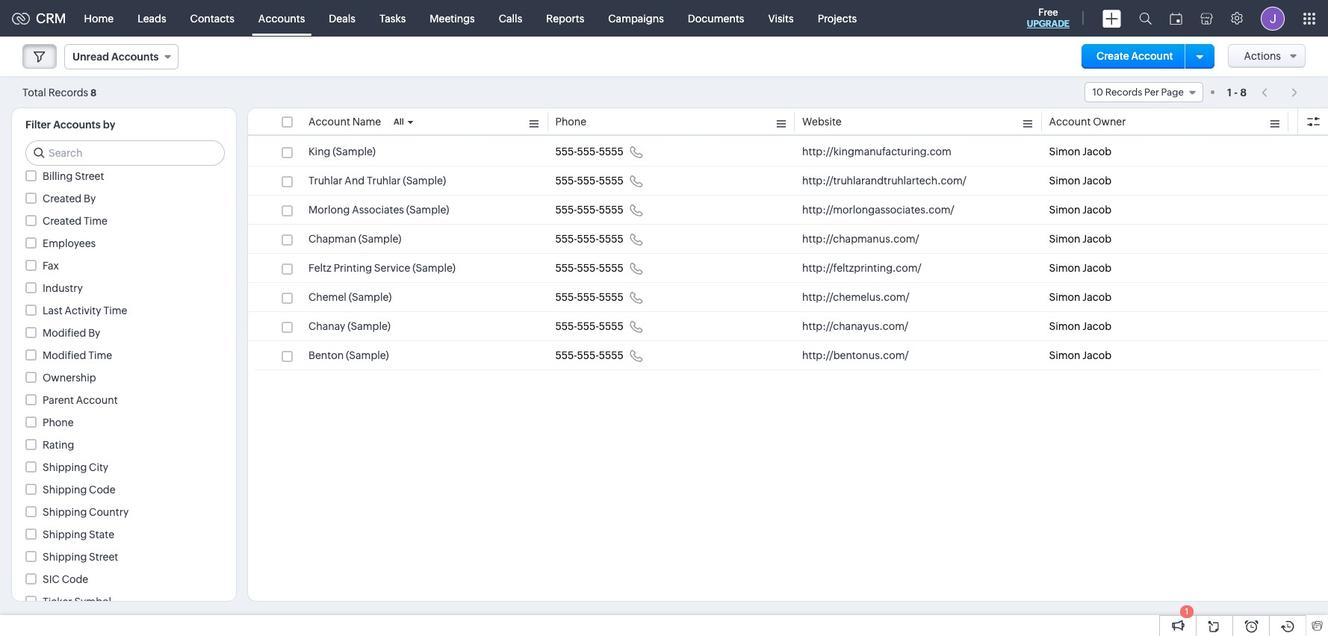 Task type: locate. For each thing, give the bounding box(es) containing it.
8 5555 from the top
[[599, 350, 624, 362]]

7 simon jacob from the top
[[1050, 321, 1112, 333]]

10
[[1093, 87, 1104, 98]]

simon jacob for http://chapmanus.com/
[[1050, 233, 1112, 245]]

(sample) down chemel (sample) link
[[348, 321, 391, 333]]

street for shipping street
[[89, 552, 118, 564]]

crm
[[36, 10, 66, 26]]

meetings
[[430, 12, 475, 24]]

shipping for shipping street
[[43, 552, 87, 564]]

1 - 8
[[1228, 86, 1248, 98]]

records for total
[[48, 86, 88, 98]]

modified by
[[43, 327, 100, 339]]

1 created from the top
[[43, 193, 82, 205]]

5555 for http://chemelus.com/
[[599, 291, 624, 303]]

1 vertical spatial street
[[89, 552, 118, 564]]

555-555-5555 for chanay (sample)
[[556, 321, 624, 333]]

simon for http://morlongassociates.com/
[[1050, 204, 1081, 216]]

0 horizontal spatial phone
[[43, 417, 74, 429]]

3 simon from the top
[[1050, 204, 1081, 216]]

10 records per page
[[1093, 87, 1185, 98]]

tasks
[[380, 12, 406, 24]]

accounts down "leads" link in the top of the page
[[111, 51, 159, 63]]

leads
[[138, 12, 166, 24]]

0 vertical spatial time
[[84, 215, 108, 227]]

simon jacob for http://chanayus.com/
[[1050, 321, 1112, 333]]

shipping for shipping country
[[43, 507, 87, 519]]

2 5555 from the top
[[599, 175, 624, 187]]

search image
[[1140, 12, 1152, 25]]

leads link
[[126, 0, 178, 36]]

profile element
[[1253, 0, 1294, 36]]

code up the ticker symbol
[[62, 574, 88, 586]]

billing street
[[43, 170, 104, 182]]

create account button
[[1082, 44, 1189, 69]]

1 vertical spatial phone
[[43, 417, 74, 429]]

(sample) down "chanay (sample)"
[[346, 350, 389, 362]]

8 simon jacob from the top
[[1050, 350, 1112, 362]]

2 vertical spatial time
[[88, 350, 112, 362]]

state
[[89, 529, 114, 541]]

simon jacob for http://kingmanufacturing.com
[[1050, 146, 1112, 158]]

shipping for shipping code
[[43, 484, 87, 496]]

1 for 1
[[1186, 608, 1189, 617]]

1 horizontal spatial truhlar
[[367, 175, 401, 187]]

1 jacob from the top
[[1083, 146, 1112, 158]]

2 555-555-5555 from the top
[[556, 175, 624, 187]]

555-555-5555 for morlong associates (sample)
[[556, 204, 624, 216]]

http://truhlarandtruhlartech.com/
[[803, 175, 967, 187]]

0 vertical spatial accounts
[[258, 12, 305, 24]]

1 555-555-5555 from the top
[[556, 146, 624, 158]]

campaigns
[[609, 12, 664, 24]]

1 vertical spatial by
[[88, 327, 100, 339]]

jacob for http://morlongassociates.com/
[[1083, 204, 1112, 216]]

accounts left deals link
[[258, 12, 305, 24]]

0 vertical spatial by
[[84, 193, 96, 205]]

street for billing street
[[75, 170, 104, 182]]

6 simon from the top
[[1050, 291, 1081, 303]]

4 jacob from the top
[[1083, 233, 1112, 245]]

rating
[[43, 439, 74, 451]]

0 vertical spatial modified
[[43, 327, 86, 339]]

1 horizontal spatial 1
[[1228, 86, 1232, 98]]

shipping up sic code at the left bottom of the page
[[43, 552, 87, 564]]

2 modified from the top
[[43, 350, 86, 362]]

shipping country
[[43, 507, 129, 519]]

2 horizontal spatial accounts
[[258, 12, 305, 24]]

last
[[43, 305, 63, 317]]

modified down last
[[43, 327, 86, 339]]

jacob for http://truhlarandtruhlartech.com/
[[1083, 175, 1112, 187]]

created up employees on the top of the page
[[43, 215, 82, 227]]

0 horizontal spatial 8
[[90, 87, 97, 98]]

5555 for http://chapmanus.com/
[[599, 233, 624, 245]]

shipping code
[[43, 484, 116, 496]]

4 simon jacob from the top
[[1050, 233, 1112, 245]]

shipping up shipping street
[[43, 529, 87, 541]]

5555 for http://chanayus.com/
[[599, 321, 624, 333]]

row group
[[248, 138, 1329, 371]]

6 5555 from the top
[[599, 291, 624, 303]]

3 555-555-5555 from the top
[[556, 204, 624, 216]]

created time
[[43, 215, 108, 227]]

8
[[1241, 86, 1248, 98], [90, 87, 97, 98]]

5 shipping from the top
[[43, 552, 87, 564]]

5 jacob from the top
[[1083, 262, 1112, 274]]

simon for http://chanayus.com/
[[1050, 321, 1081, 333]]

by for created by
[[84, 193, 96, 205]]

1 horizontal spatial phone
[[556, 116, 587, 128]]

navigation
[[1255, 81, 1306, 103]]

crm link
[[12, 10, 66, 26]]

records up filter accounts by
[[48, 86, 88, 98]]

filter accounts by
[[25, 119, 115, 131]]

7 simon from the top
[[1050, 321, 1081, 333]]

created
[[43, 193, 82, 205], [43, 215, 82, 227]]

documents
[[688, 12, 745, 24]]

5555 for http://feltzprinting.com/
[[599, 262, 624, 274]]

simon jacob for http://truhlarandtruhlartech.com/
[[1050, 175, 1112, 187]]

1 vertical spatial 1
[[1186, 608, 1189, 617]]

industry
[[43, 283, 83, 294]]

benton
[[309, 350, 344, 362]]

0 vertical spatial code
[[89, 484, 116, 496]]

king (sample)
[[309, 146, 376, 158]]

2 simon from the top
[[1050, 175, 1081, 187]]

street down state
[[89, 552, 118, 564]]

0 horizontal spatial truhlar
[[309, 175, 343, 187]]

(sample)
[[333, 146, 376, 158], [403, 175, 446, 187], [406, 204, 450, 216], [359, 233, 402, 245], [413, 262, 456, 274], [349, 291, 392, 303], [348, 321, 391, 333], [346, 350, 389, 362]]

4 shipping from the top
[[43, 529, 87, 541]]

meetings link
[[418, 0, 487, 36]]

1 vertical spatial created
[[43, 215, 82, 227]]

0 horizontal spatial records
[[48, 86, 88, 98]]

7 555-555-5555 from the top
[[556, 321, 624, 333]]

shipping street
[[43, 552, 118, 564]]

actions
[[1245, 50, 1282, 62]]

8 inside total records 8
[[90, 87, 97, 98]]

street
[[75, 170, 104, 182], [89, 552, 118, 564]]

shipping up shipping state
[[43, 507, 87, 519]]

3 5555 from the top
[[599, 204, 624, 216]]

8 555-555-5555 from the top
[[556, 350, 624, 362]]

account inside button
[[1132, 50, 1174, 62]]

modified for modified time
[[43, 350, 86, 362]]

records inside field
[[1106, 87, 1143, 98]]

calendar image
[[1170, 12, 1183, 24]]

time right activity
[[103, 305, 127, 317]]

truhlar
[[309, 175, 343, 187], [367, 175, 401, 187]]

4 555-555-5555 from the top
[[556, 233, 624, 245]]

6 555-555-5555 from the top
[[556, 291, 624, 303]]

5 simon jacob from the top
[[1050, 262, 1112, 274]]

1 horizontal spatial records
[[1106, 87, 1143, 98]]

chemel (sample) link
[[309, 290, 392, 305]]

http://chanayus.com/
[[803, 321, 909, 333]]

simon jacob
[[1050, 146, 1112, 158], [1050, 175, 1112, 187], [1050, 204, 1112, 216], [1050, 233, 1112, 245], [1050, 262, 1112, 274], [1050, 291, 1112, 303], [1050, 321, 1112, 333], [1050, 350, 1112, 362]]

5 5555 from the top
[[599, 262, 624, 274]]

truhlar right and
[[367, 175, 401, 187]]

code down the city
[[89, 484, 116, 496]]

account
[[1132, 50, 1174, 62], [309, 116, 350, 128], [1050, 116, 1091, 128], [76, 395, 118, 407]]

5 simon from the top
[[1050, 262, 1081, 274]]

2 jacob from the top
[[1083, 175, 1112, 187]]

4 5555 from the top
[[599, 233, 624, 245]]

5 555-555-5555 from the top
[[556, 262, 624, 274]]

1 truhlar from the left
[[309, 175, 343, 187]]

555-555-5555 for truhlar and truhlar (sample)
[[556, 175, 624, 187]]

0 vertical spatial phone
[[556, 116, 587, 128]]

unread
[[72, 51, 109, 63]]

0 horizontal spatial code
[[62, 574, 88, 586]]

1 simon from the top
[[1050, 146, 1081, 158]]

0 horizontal spatial accounts
[[53, 119, 101, 131]]

accounts inside field
[[111, 51, 159, 63]]

fax
[[43, 260, 59, 272]]

4 simon from the top
[[1050, 233, 1081, 245]]

chapman (sample) link
[[309, 232, 402, 247]]

truhlar left and
[[309, 175, 343, 187]]

morlong associates (sample) link
[[309, 203, 450, 217]]

http://chemelus.com/
[[803, 291, 910, 303]]

0 vertical spatial created
[[43, 193, 82, 205]]

shipping down rating
[[43, 462, 87, 474]]

8 simon from the top
[[1050, 350, 1081, 362]]

5555
[[599, 146, 624, 158], [599, 175, 624, 187], [599, 204, 624, 216], [599, 233, 624, 245], [599, 262, 624, 274], [599, 291, 624, 303], [599, 321, 624, 333], [599, 350, 624, 362]]

8 down the unread
[[90, 87, 97, 98]]

morlong associates (sample)
[[309, 204, 450, 216]]

555-555-5555 for benton (sample)
[[556, 350, 624, 362]]

home
[[84, 12, 114, 24]]

1 horizontal spatial 8
[[1241, 86, 1248, 98]]

3 shipping from the top
[[43, 507, 87, 519]]

by up created time
[[84, 193, 96, 205]]

accounts for filter accounts by
[[53, 119, 101, 131]]

1 vertical spatial modified
[[43, 350, 86, 362]]

by
[[84, 193, 96, 205], [88, 327, 100, 339]]

and
[[345, 175, 365, 187]]

0 horizontal spatial 1
[[1186, 608, 1189, 617]]

2 created from the top
[[43, 215, 82, 227]]

1 horizontal spatial code
[[89, 484, 116, 496]]

feltz printing service (sample) link
[[309, 261, 456, 276]]

simon jacob for http://morlongassociates.com/
[[1050, 204, 1112, 216]]

upgrade
[[1028, 19, 1070, 29]]

1 shipping from the top
[[43, 462, 87, 474]]

8 right -
[[1241, 86, 1248, 98]]

time down created by
[[84, 215, 108, 227]]

time
[[84, 215, 108, 227], [103, 305, 127, 317], [88, 350, 112, 362]]

2 shipping from the top
[[43, 484, 87, 496]]

country
[[89, 507, 129, 519]]

chemel
[[309, 291, 347, 303]]

created down the billing
[[43, 193, 82, 205]]

chapman (sample)
[[309, 233, 402, 245]]

create menu element
[[1094, 0, 1131, 36]]

(sample) right 'service'
[[413, 262, 456, 274]]

simon
[[1050, 146, 1081, 158], [1050, 175, 1081, 187], [1050, 204, 1081, 216], [1050, 233, 1081, 245], [1050, 262, 1081, 274], [1050, 291, 1081, 303], [1050, 321, 1081, 333], [1050, 350, 1081, 362]]

1 vertical spatial code
[[62, 574, 88, 586]]

6 jacob from the top
[[1083, 291, 1112, 303]]

555-555-5555 for chemel (sample)
[[556, 291, 624, 303]]

street up created by
[[75, 170, 104, 182]]

7 5555 from the top
[[599, 321, 624, 333]]

1 vertical spatial time
[[103, 305, 127, 317]]

home link
[[72, 0, 126, 36]]

1 vertical spatial accounts
[[111, 51, 159, 63]]

service
[[374, 262, 411, 274]]

simon jacob for http://chemelus.com/
[[1050, 291, 1112, 303]]

account up per
[[1132, 50, 1174, 62]]

shipping
[[43, 462, 87, 474], [43, 484, 87, 496], [43, 507, 87, 519], [43, 529, 87, 541], [43, 552, 87, 564]]

http://truhlarandtruhlartech.com/ link
[[803, 173, 967, 188]]

8 jacob from the top
[[1083, 350, 1112, 362]]

feltz
[[309, 262, 332, 274]]

modified up ownership
[[43, 350, 86, 362]]

Unread Accounts field
[[64, 44, 178, 70]]

0 vertical spatial 1
[[1228, 86, 1232, 98]]

accounts left by
[[53, 119, 101, 131]]

modified for modified by
[[43, 327, 86, 339]]

7 jacob from the top
[[1083, 321, 1112, 333]]

1 simon jacob from the top
[[1050, 146, 1112, 158]]

records
[[48, 86, 88, 98], [1106, 87, 1143, 98]]

morlong
[[309, 204, 350, 216]]

5555 for http://morlongassociates.com/
[[599, 204, 624, 216]]

accounts
[[258, 12, 305, 24], [111, 51, 159, 63], [53, 119, 101, 131]]

2 simon jacob from the top
[[1050, 175, 1112, 187]]

1 horizontal spatial accounts
[[111, 51, 159, 63]]

search element
[[1131, 0, 1161, 37]]

profile image
[[1262, 6, 1286, 30]]

3 simon jacob from the top
[[1050, 204, 1112, 216]]

1 5555 from the top
[[599, 146, 624, 158]]

shipping down shipping city
[[43, 484, 87, 496]]

modified
[[43, 327, 86, 339], [43, 350, 86, 362]]

3 jacob from the top
[[1083, 204, 1112, 216]]

simon for http://bentonus.com/
[[1050, 350, 1081, 362]]

by down last activity time
[[88, 327, 100, 339]]

account down ownership
[[76, 395, 118, 407]]

records right 10
[[1106, 87, 1143, 98]]

6 simon jacob from the top
[[1050, 291, 1112, 303]]

1 modified from the top
[[43, 327, 86, 339]]

time down modified by
[[88, 350, 112, 362]]

1
[[1228, 86, 1232, 98], [1186, 608, 1189, 617]]

2 vertical spatial accounts
[[53, 119, 101, 131]]

5555 for http://bentonus.com/
[[599, 350, 624, 362]]

1 for 1 - 8
[[1228, 86, 1232, 98]]

0 vertical spatial street
[[75, 170, 104, 182]]



Task type: vqa. For each thing, say whether or not it's contained in the screenshot.


Task type: describe. For each thing, give the bounding box(es) containing it.
contacts link
[[178, 0, 247, 36]]

jacob for http://chapmanus.com/
[[1083, 233, 1112, 245]]

chanay (sample)
[[309, 321, 391, 333]]

documents link
[[676, 0, 757, 36]]

5555 for http://truhlarandtruhlartech.com/
[[599, 175, 624, 187]]

code for sic code
[[62, 574, 88, 586]]

free
[[1039, 7, 1059, 18]]

visits link
[[757, 0, 806, 36]]

555-555-5555 for king (sample)
[[556, 146, 624, 158]]

shipping for shipping city
[[43, 462, 87, 474]]

http://bentonus.com/
[[803, 350, 909, 362]]

account owner
[[1050, 116, 1127, 128]]

create menu image
[[1103, 9, 1122, 27]]

simon for http://chapmanus.com/
[[1050, 233, 1081, 245]]

-
[[1235, 86, 1239, 98]]

create
[[1097, 50, 1130, 62]]

(sample) up 'morlong associates (sample)' at the left top of page
[[403, 175, 446, 187]]

associates
[[352, 204, 404, 216]]

http://feltzprinting.com/
[[803, 262, 922, 274]]

king
[[309, 146, 331, 158]]

feltz printing service (sample)
[[309, 262, 456, 274]]

symbol
[[74, 596, 111, 608]]

(sample) right associates
[[406, 204, 450, 216]]

http://chapmanus.com/ link
[[803, 232, 920, 247]]

jacob for http://kingmanufacturing.com
[[1083, 146, 1112, 158]]

projects
[[818, 12, 857, 24]]

calls link
[[487, 0, 535, 36]]

8 for total records 8
[[90, 87, 97, 98]]

ticker
[[43, 596, 72, 608]]

account left owner at top
[[1050, 116, 1091, 128]]

city
[[89, 462, 108, 474]]

http://feltzprinting.com/ link
[[803, 261, 922, 276]]

ticker symbol
[[43, 596, 111, 608]]

shipping state
[[43, 529, 114, 541]]

555-555-5555 for chapman (sample)
[[556, 233, 624, 245]]

jacob for http://chanayus.com/
[[1083, 321, 1112, 333]]

parent
[[43, 395, 74, 407]]

name
[[353, 116, 381, 128]]

website
[[803, 116, 842, 128]]

http://kingmanufacturing.com link
[[803, 144, 952, 159]]

http://chapmanus.com/
[[803, 233, 920, 245]]

by
[[103, 119, 115, 131]]

created for created time
[[43, 215, 82, 227]]

555-555-5555 for feltz printing service (sample)
[[556, 262, 624, 274]]

5555 for http://kingmanufacturing.com
[[599, 146, 624, 158]]

chanay
[[309, 321, 346, 333]]

all
[[394, 117, 404, 126]]

filter
[[25, 119, 51, 131]]

simon for http://chemelus.com/
[[1050, 291, 1081, 303]]

2 truhlar from the left
[[367, 175, 401, 187]]

sic code
[[43, 574, 88, 586]]

reports
[[547, 12, 585, 24]]

benton (sample)
[[309, 350, 389, 362]]

free upgrade
[[1028, 7, 1070, 29]]

created by
[[43, 193, 96, 205]]

simon for http://kingmanufacturing.com
[[1050, 146, 1081, 158]]

contacts
[[190, 12, 235, 24]]

(sample) down feltz printing service (sample) link
[[349, 291, 392, 303]]

projects link
[[806, 0, 869, 36]]

chapman
[[309, 233, 356, 245]]

simon jacob for http://bentonus.com/
[[1050, 350, 1112, 362]]

shipping city
[[43, 462, 108, 474]]

owner
[[1094, 116, 1127, 128]]

http://chanayus.com/ link
[[803, 319, 909, 334]]

billing
[[43, 170, 73, 182]]

modified time
[[43, 350, 112, 362]]

unread accounts
[[72, 51, 159, 63]]

jacob for http://chemelus.com/
[[1083, 291, 1112, 303]]

tasks link
[[368, 0, 418, 36]]

create account
[[1097, 50, 1174, 62]]

parent account
[[43, 395, 118, 407]]

http://bentonus.com/ link
[[803, 348, 909, 363]]

time for created time
[[84, 215, 108, 227]]

activity
[[65, 305, 101, 317]]

employees
[[43, 238, 96, 250]]

simon for http://feltzprinting.com/
[[1050, 262, 1081, 274]]

row group containing king (sample)
[[248, 138, 1329, 371]]

reports link
[[535, 0, 597, 36]]

10 Records Per Page field
[[1085, 82, 1204, 102]]

account name
[[309, 116, 381, 128]]

total records 8
[[22, 86, 97, 98]]

per
[[1145, 87, 1160, 98]]

by for modified by
[[88, 327, 100, 339]]

ownership
[[43, 372, 96, 384]]

code for shipping code
[[89, 484, 116, 496]]

visits
[[769, 12, 794, 24]]

8 for 1 - 8
[[1241, 86, 1248, 98]]

last activity time
[[43, 305, 127, 317]]

sic
[[43, 574, 60, 586]]

truhlar and truhlar (sample)
[[309, 175, 446, 187]]

printing
[[334, 262, 372, 274]]

shipping for shipping state
[[43, 529, 87, 541]]

jacob for http://bentonus.com/
[[1083, 350, 1112, 362]]

simon for http://truhlarandtruhlartech.com/
[[1050, 175, 1081, 187]]

accounts for unread accounts
[[111, 51, 159, 63]]

jacob for http://feltzprinting.com/
[[1083, 262, 1112, 274]]

deals
[[329, 12, 356, 24]]

calls
[[499, 12, 523, 24]]

http://morlongassociates.com/ link
[[803, 203, 955, 217]]

simon jacob for http://feltzprinting.com/
[[1050, 262, 1112, 274]]

records for 10
[[1106, 87, 1143, 98]]

chanay (sample) link
[[309, 319, 391, 334]]

campaigns link
[[597, 0, 676, 36]]

created for created by
[[43, 193, 82, 205]]

benton (sample) link
[[309, 348, 389, 363]]

deals link
[[317, 0, 368, 36]]

logo image
[[12, 12, 30, 24]]

account up "king"
[[309, 116, 350, 128]]

Search text field
[[26, 141, 224, 165]]

time for modified time
[[88, 350, 112, 362]]

(sample) up and
[[333, 146, 376, 158]]

(sample) down morlong associates (sample) link
[[359, 233, 402, 245]]

page
[[1162, 87, 1185, 98]]

http://morlongassociates.com/
[[803, 204, 955, 216]]



